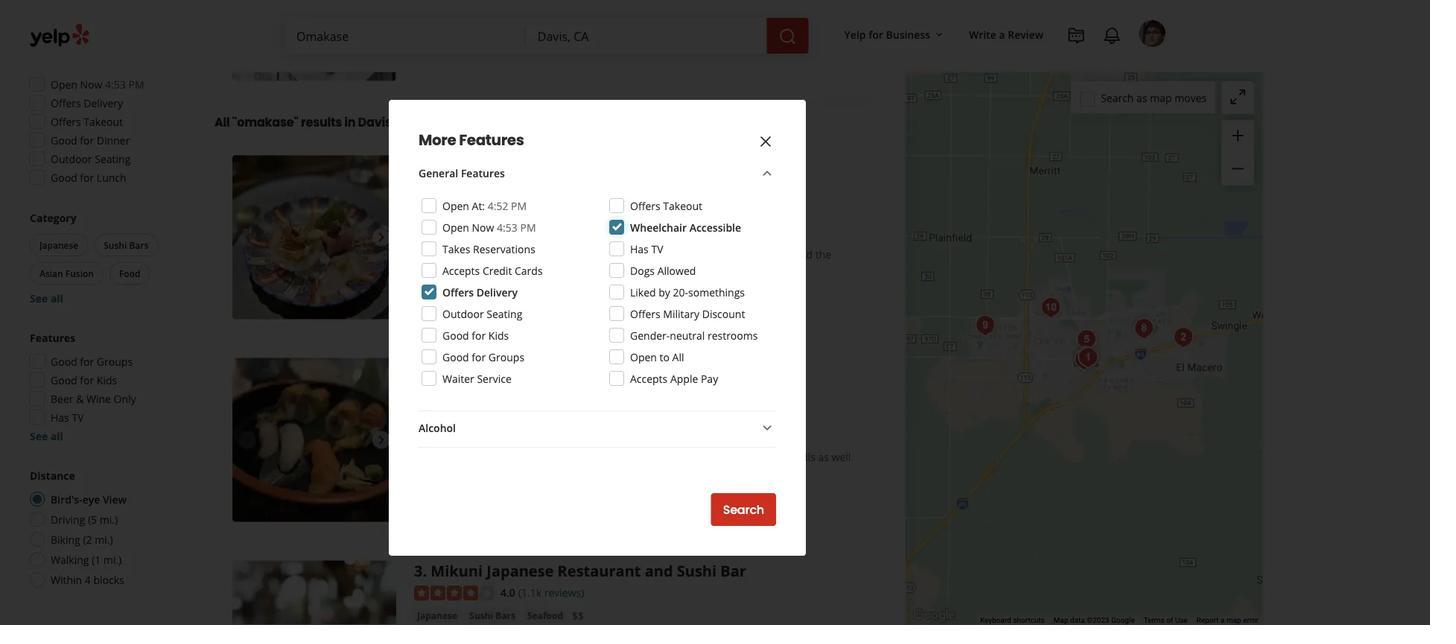 Task type: vqa. For each thing, say whether or not it's contained in the screenshot.
Historical Tours
no



Task type: describe. For each thing, give the bounding box(es) containing it.
biking
[[51, 532, 80, 547]]

more features dialog
[[0, 0, 1431, 625]]

sushi for the sushi bars button on top of opens
[[417, 204, 441, 216]]

driving (5 mi.)
[[51, 512, 118, 526]]

various
[[757, 450, 792, 464]]

bars up opens in 7 min
[[443, 204, 463, 216]]

sushi bars link for huku
[[466, 405, 519, 420]]

open up takes
[[443, 220, 469, 234]]

seating inside more features dialog
[[487, 307, 523, 321]]

walking
[[51, 552, 89, 567]]

4:53 inside more features dialog
[[497, 220, 518, 234]]

sushi bars button up opens
[[414, 203, 466, 218]]

view
[[103, 492, 127, 506]]

write a review link
[[963, 21, 1050, 48]]

2 vertical spatial features
[[30, 330, 75, 345]]

open down gender- at the left
[[630, 350, 657, 364]]

"omakase"
[[232, 114, 299, 131]]

search as map moves
[[1101, 91, 1207, 105]]

mikuni
[[431, 561, 483, 581]]

good for kids inside more features dialog
[[443, 328, 509, 342]]

1 vertical spatial more link
[[489, 262, 516, 276]]

map for error
[[1227, 616, 1242, 625]]

military
[[663, 307, 700, 321]]

1 slideshow element from the top
[[232, 0, 396, 81]]

mermaid sushi image
[[1072, 325, 1102, 355]]

sushi bars up 9:30
[[469, 406, 516, 419]]

see all for category
[[30, 291, 63, 305]]

16 checkmark v2 image for outdoor seating
[[414, 52, 426, 64]]

bars down service
[[496, 406, 516, 419]]

all for category
[[51, 291, 63, 305]]

4.0 for second 4 star rating image
[[501, 585, 515, 599]]

sushi bars up opens
[[417, 204, 463, 216]]

only
[[114, 392, 136, 406]]

dogs allowed
[[630, 263, 696, 278]]

yelp
[[845, 27, 866, 41]]

16 checkmark v2 image for delivery
[[511, 52, 523, 64]]

platter
[[598, 450, 631, 464]]

0 horizontal spatial offers takeout
[[51, 114, 123, 129]]

to inside "burma eat brings unique flavor and spices that has been very popular in san francisco bay area to davis."
[[475, 23, 485, 38]]

very
[[711, 9, 732, 23]]

wheelchair accessible
[[630, 220, 741, 234]]

1 4 star rating image from the top
[[414, 383, 495, 398]]

restrooms
[[708, 328, 758, 342]]

0 vertical spatial now
[[80, 77, 102, 91]]

outdoor seating inside more features dialog
[[443, 307, 523, 321]]

all inside more features dialog
[[673, 350, 684, 364]]

zoom out image
[[1229, 160, 1247, 178]]

3
[[414, 561, 423, 581]]

min
[[471, 226, 492, 240]]

platter and my other friends got various rolls as well as one or..."
[[431, 450, 851, 479]]

japanese right waiter
[[475, 358, 542, 378]]

0 horizontal spatial 4:53
[[105, 77, 126, 91]]

sushi down more features
[[480, 155, 520, 176]]

sushi bars button up 9:30
[[466, 405, 519, 420]]

general
[[419, 166, 458, 180]]

terms
[[1144, 616, 1165, 625]]

a right write
[[999, 27, 1005, 41]]

bird's-eye view
[[51, 492, 127, 506]]

24 chevron down v2 image
[[758, 164, 776, 182]]

4
[[85, 573, 91, 587]]

2 horizontal spatial delivery
[[526, 52, 562, 64]]

0 horizontal spatial good for groups
[[51, 354, 133, 368]]

bay
[[431, 23, 448, 38]]

outdoor up good for lunch
[[51, 152, 92, 166]]

16 speech v2 image for 2
[[414, 451, 426, 463]]

they
[[749, 247, 770, 261]]

food button
[[109, 262, 150, 285]]

1
[[414, 155, 423, 176]]

map
[[1054, 616, 1069, 625]]

bar
[[721, 561, 746, 581]]

japanese button up min at the top of the page
[[472, 203, 519, 218]]

0 vertical spatial japanese link
[[472, 203, 519, 218]]

search button
[[711, 493, 776, 526]]

good for kids inside group
[[51, 373, 117, 387]]

friends inside platter and my other friends got various rolls as well as one or..."
[[701, 450, 735, 464]]

0 horizontal spatial groups
[[97, 354, 133, 368]]

0 vertical spatial outdoor seating
[[51, 152, 131, 166]]

loved
[[787, 247, 813, 261]]

all "omakase" results in davis, california
[[215, 114, 457, 131]]

sushi bars link for mikuni
[[466, 608, 519, 623]]

japanese button down "category" on the top left of the page
[[30, 234, 88, 256]]

2 4 star rating image from the top
[[414, 586, 495, 601]]

4.0 for 1st 4 star rating image from the top of the page
[[501, 382, 515, 397]]

pm for open now
[[511, 199, 527, 213]]

beer & wine only
[[51, 392, 136, 406]]

blocks
[[93, 573, 124, 587]]

wheelchair
[[630, 220, 687, 234]]

at:
[[472, 199, 485, 213]]

1 vertical spatial in
[[344, 114, 356, 131]]

seafood
[[527, 609, 563, 621]]

0 vertical spatial more link
[[523, 23, 551, 38]]

distance
[[30, 468, 75, 482]]

japanese for the japanese button above min at the top of the page
[[475, 204, 516, 216]]

asian fusion
[[39, 267, 94, 279]]

report a map error
[[1197, 616, 1259, 625]]

7
[[463, 226, 469, 240]]

service
[[477, 371, 512, 386]]

davis,
[[358, 114, 395, 131]]

a right on
[[632, 247, 638, 261]]

mi.) for walking (1 mi.)
[[103, 552, 122, 567]]

groups inside more features dialog
[[489, 350, 525, 364]]

dogs
[[630, 263, 655, 278]]

user actions element
[[833, 19, 1187, 110]]

2
[[414, 358, 423, 378]]

see for category
[[30, 291, 48, 305]]

2 . huku japanese bistro
[[414, 358, 590, 378]]

i love sushi image
[[1036, 293, 1066, 323]]

see all for features
[[30, 429, 63, 443]]

slideshow element for 2
[[232, 358, 396, 522]]

1 horizontal spatial omakase
[[539, 155, 609, 176]]

has tv inside more features dialog
[[630, 242, 664, 256]]

0 vertical spatial seating
[[95, 152, 131, 166]]

(1
[[92, 552, 101, 567]]

of
[[1167, 616, 1174, 625]]

alcohol
[[419, 421, 456, 435]]

wednesday
[[641, 247, 697, 261]]

liked by 20-somethings
[[630, 285, 745, 299]]

2 vertical spatial as
[[431, 465, 441, 479]]

pm for offers delivery
[[129, 77, 144, 91]]

cards
[[515, 263, 543, 278]]

eye
[[82, 492, 100, 506]]

16 chevron down v2 image
[[934, 29, 945, 41]]

sushi bars button down "(1.1k" on the bottom left of page
[[466, 608, 519, 623]]

outdoor down bay
[[429, 52, 466, 64]]

hikari sushi & omakase image
[[232, 155, 396, 319]]

and right restaurant
[[645, 561, 673, 581]]

sushi left bar on the bottom of the page
[[677, 561, 717, 581]]

close image
[[757, 133, 775, 151]]

features for more features
[[459, 130, 524, 151]]

features for general features
[[461, 166, 505, 180]]

waiter
[[443, 371, 474, 386]]

0 horizontal spatial huku japanese bistro image
[[232, 358, 396, 522]]

good for groups inside more features dialog
[[443, 350, 525, 364]]

map data ©2023 google
[[1054, 616, 1135, 625]]

been
[[684, 9, 709, 23]]

search for search as map moves
[[1101, 91, 1134, 105]]

offers military discount
[[630, 307, 745, 321]]

beer
[[51, 392, 73, 406]]

0 horizontal spatial has
[[51, 410, 69, 424]]

japanese link for huku
[[414, 405, 461, 420]]

1 horizontal spatial takeout
[[588, 52, 624, 64]]

!"
[[480, 262, 486, 276]]

takes
[[443, 242, 470, 256]]

search image
[[779, 28, 797, 46]]

a right report on the right of page
[[1221, 616, 1225, 625]]

write a review
[[969, 27, 1044, 41]]

seafood button
[[524, 608, 566, 623]]

open until 9:30 pm
[[414, 429, 508, 443]]

outdoor down took on the left top of the page
[[429, 291, 466, 303]]

0 vertical spatial &
[[524, 155, 535, 176]]

opens
[[414, 226, 447, 240]]

0 vertical spatial group
[[1222, 120, 1255, 186]]

use
[[1175, 616, 1188, 625]]

more features
[[419, 130, 524, 151]]

. for 2
[[423, 358, 427, 378]]

0 vertical spatial sushi bars link
[[414, 203, 466, 218]]

1 horizontal spatial huku japanese bistro image
[[1169, 323, 1199, 352]]

a left few
[[526, 247, 532, 261]]

got
[[738, 450, 754, 464]]

open now 4:53 pm inside more features dialog
[[443, 220, 536, 234]]

bars left seafood
[[496, 609, 516, 621]]

category
[[30, 210, 76, 225]]

sushi bars button up food
[[94, 234, 158, 256]]

keyboard
[[980, 616, 1012, 625]]

more inside "i took my wife and a few friends here on a wednesday night and they all loved the omakase !" more
[[489, 262, 516, 276]]

1 outdoor seating from the top
[[429, 52, 499, 64]]

biking (2 mi.)
[[51, 532, 113, 547]]

huku
[[431, 358, 471, 378]]

sushi bars up food
[[104, 239, 149, 251]]

night
[[700, 247, 725, 261]]

keyboard shortcuts button
[[980, 615, 1045, 625]]

1 seating from the top
[[468, 52, 499, 64]]

for inside button
[[869, 27, 884, 41]]

waiter service
[[443, 371, 512, 386]]

open for offers delivery
[[51, 77, 77, 91]]

eat
[[470, 9, 485, 23]]

japanese up "(1.1k" on the bottom left of page
[[487, 561, 554, 581]]

japanese for the japanese button under 3 in the bottom of the page
[[417, 609, 458, 621]]

now inside more features dialog
[[472, 220, 494, 234]]

rolls
[[795, 450, 816, 464]]

2 seating from the top
[[468, 291, 499, 303]]

(1.1k
[[518, 585, 542, 599]]

fusion
[[65, 267, 94, 279]]

1 vertical spatial has tv
[[51, 410, 84, 424]]

alcohol button
[[419, 419, 776, 438]]

16 checkmark v2 image for outdoor seating
[[414, 290, 426, 302]]

and inside "burma eat brings unique flavor and spices that has been very popular in san francisco bay area to davis."
[[588, 9, 607, 23]]

my for wife
[[464, 247, 479, 261]]

16 checkmark v2 image down cards
[[511, 290, 523, 302]]

yelp for business
[[845, 27, 931, 41]]

review
[[1008, 27, 1044, 41]]

takes reservations
[[443, 242, 536, 256]]

1 vertical spatial takeout
[[84, 114, 123, 129]]

previous image for 1 . hikari sushi & omakase
[[238, 228, 256, 246]]

asian fusion button
[[30, 262, 104, 285]]

davis sushi & fusion image
[[971, 311, 1001, 341]]

3 . mikuni japanese restaurant and sushi bar
[[414, 561, 746, 581]]

sushi for the sushi bars button above 9:30
[[469, 406, 493, 419]]



Task type: locate. For each thing, give the bounding box(es) containing it.
1 previous image from the top
[[238, 228, 256, 246]]

flavor
[[558, 9, 586, 23]]

0 vertical spatial huku japanese bistro image
[[1169, 323, 1199, 352]]

japanese link up alcohol
[[414, 405, 461, 420]]

seating
[[468, 52, 499, 64], [468, 291, 499, 303]]

japanese button down 3 in the bottom of the page
[[414, 608, 461, 623]]

2 horizontal spatial as
[[1137, 91, 1148, 105]]

16 speech v2 image for 1
[[414, 249, 426, 261]]

offers delivery
[[51, 96, 123, 110], [443, 285, 518, 299]]

1 vertical spatial more
[[489, 262, 516, 276]]

or..."
[[465, 465, 488, 479]]

terms of use link
[[1144, 616, 1188, 625]]

16 checkmark v2 image down flavor
[[573, 52, 585, 64]]

1 vertical spatial good for kids
[[51, 373, 117, 387]]

0 horizontal spatial now
[[80, 77, 102, 91]]

outdoor down !" in the top left of the page
[[443, 307, 484, 321]]

my for other
[[655, 450, 670, 464]]

mi.) right (5
[[100, 512, 118, 526]]

. left mikuni
[[423, 561, 427, 581]]

more link down wife on the top left
[[489, 262, 516, 276]]

francisco
[[808, 9, 854, 23]]

slideshow element
[[232, 0, 396, 81], [232, 155, 396, 319], [232, 358, 396, 522]]

pm down $$$$
[[520, 220, 536, 234]]

1 horizontal spatial now
[[472, 220, 494, 234]]

as left well
[[818, 450, 829, 464]]

1 horizontal spatial tv
[[652, 242, 664, 256]]

see all button for features
[[30, 429, 63, 443]]

good for lunch
[[51, 170, 126, 184]]

sushi bars link up 9:30
[[466, 405, 519, 420]]

1 horizontal spatial good for groups
[[443, 350, 525, 364]]

2 slideshow element from the top
[[232, 155, 396, 319]]

$$ for bistro
[[524, 406, 536, 420]]

next image
[[373, 228, 390, 246]]

hikari sushi & omakase image
[[1074, 343, 1103, 373]]

and up cards
[[505, 247, 524, 261]]

2 see from the top
[[30, 429, 48, 443]]

1 horizontal spatial accepts
[[630, 371, 668, 386]]

1 vertical spatial delivery
[[84, 96, 123, 110]]

zoom in image
[[1229, 127, 1247, 145]]

. down more
[[423, 155, 427, 176]]

myu myu image
[[1071, 340, 1100, 370]]

yuchan shokudo image
[[1071, 343, 1100, 373]]

has inside more features dialog
[[630, 242, 649, 256]]

16 checkmark v2 image for takeout
[[573, 52, 585, 64]]

shortcuts
[[1013, 616, 1045, 625]]

all inside "i took my wife and a few friends here on a wednesday night and they all loved the omakase !" more
[[773, 247, 784, 261]]

sushi bars link
[[414, 203, 466, 218], [466, 405, 519, 420], [466, 608, 519, 623]]

in inside "burma eat brings unique flavor and spices that has been very popular in san francisco bay area to davis."
[[776, 9, 785, 23]]

1 vertical spatial my
[[655, 450, 670, 464]]

4 star rating image
[[414, 383, 495, 398], [414, 586, 495, 601]]

good for kids up "beer & wine only"
[[51, 373, 117, 387]]

4.0 link for second 4 star rating image
[[501, 584, 515, 600]]

somethings
[[688, 285, 745, 299]]

san
[[787, 9, 805, 23]]

seafood link
[[524, 608, 566, 623]]

opens in 7 min
[[414, 226, 492, 240]]

1 vertical spatial see
[[30, 429, 48, 443]]

0 horizontal spatial in
[[344, 114, 356, 131]]

map left error
[[1227, 616, 1242, 625]]

2 4.0 link from the top
[[501, 584, 515, 600]]

by
[[659, 285, 670, 299]]

1 see all from the top
[[30, 291, 63, 305]]

to inside more features dialog
[[660, 350, 670, 364]]

&
[[524, 155, 535, 176], [76, 392, 84, 406]]

offers takeout inside more features dialog
[[630, 199, 703, 213]]

delivery inside more features dialog
[[477, 285, 518, 299]]

1 4.0 link from the top
[[501, 381, 515, 397]]

1 vertical spatial 4.0 link
[[501, 584, 515, 600]]

outdoor inside more features dialog
[[443, 307, 484, 321]]

mi.) for biking (2 mi.)
[[95, 532, 113, 547]]

notifications image
[[1103, 27, 1121, 45]]

sushi bars button
[[414, 203, 466, 218], [94, 234, 158, 256], [466, 405, 519, 420], [466, 608, 519, 623]]

my left wife on the top left
[[464, 247, 479, 261]]

has down the beer
[[51, 410, 69, 424]]

"i took my wife and a few friends here on a wednesday night and they all loved the omakase !" more
[[431, 247, 832, 276]]

previous image for 2 . huku japanese bistro
[[238, 431, 256, 449]]

open for open now
[[443, 199, 469, 213]]

16 speech v2 image
[[414, 249, 426, 261], [414, 451, 426, 463]]

1 see all button from the top
[[30, 291, 63, 305]]

bars up food
[[129, 239, 149, 251]]

search for search
[[723, 501, 764, 518]]

next image
[[373, 431, 390, 449]]

few
[[535, 247, 552, 261]]

outdoor seating down accepts credit cards
[[443, 307, 523, 321]]

0 vertical spatial slideshow element
[[232, 0, 396, 81]]

1 vertical spatial sushi bars link
[[466, 405, 519, 420]]

4 star rating image down huku
[[414, 383, 495, 398]]

see down asian
[[30, 291, 48, 305]]

16 speech v2 image down alcohol
[[414, 451, 426, 463]]

open for platter and my other friends got various rolls as well as one or..."
[[414, 429, 442, 443]]

0 vertical spatial 4:53
[[105, 77, 126, 91]]

japanese inside group
[[39, 239, 78, 251]]

hikari sushi & omakase link
[[431, 155, 609, 176]]

reviews)
[[544, 585, 584, 599]]

1 vertical spatial has
[[51, 410, 69, 424]]

open at: 4:52 pm
[[443, 199, 527, 213]]

4.0 link for 1st 4 star rating image from the top of the page
[[501, 381, 515, 397]]

tv
[[652, 242, 664, 256], [72, 410, 84, 424]]

google image
[[910, 606, 959, 625]]

all for features
[[51, 429, 63, 443]]

takeout up wheelchair accessible
[[663, 199, 703, 213]]

3 . from the top
[[423, 561, 427, 581]]

0 horizontal spatial to
[[475, 23, 485, 38]]

and left they
[[728, 247, 746, 261]]

good
[[51, 133, 77, 147], [51, 170, 77, 184], [443, 328, 469, 342], [443, 350, 469, 364], [51, 354, 77, 368], [51, 373, 77, 387]]

1 horizontal spatial map
[[1227, 616, 1242, 625]]

friends
[[555, 247, 589, 261], [701, 450, 735, 464]]

0 vertical spatial .
[[423, 155, 427, 176]]

tv down "beer & wine only"
[[72, 410, 84, 424]]

16 checkmark v2 image down davis."
[[511, 52, 523, 64]]

2 vertical spatial all
[[51, 429, 63, 443]]

all right they
[[773, 247, 784, 261]]

2 previous image from the top
[[238, 431, 256, 449]]

accepts for accepts apple pay
[[630, 371, 668, 386]]

has right on
[[630, 242, 649, 256]]

good for groups up "beer & wine only"
[[51, 354, 133, 368]]

3 slideshow element from the top
[[232, 358, 396, 522]]

results
[[301, 114, 342, 131]]

map left moves
[[1150, 91, 1172, 105]]

mi.) right (1
[[103, 552, 122, 567]]

groups up service
[[489, 350, 525, 364]]

expand map image
[[1229, 88, 1247, 106]]

has
[[630, 242, 649, 256], [51, 410, 69, 424]]

.
[[423, 155, 427, 176], [423, 358, 427, 378], [423, 561, 427, 581]]

0 vertical spatial $$
[[524, 406, 536, 420]]

mikuni japanese restaurant and sushi bar image
[[1070, 345, 1100, 375]]

and right flavor
[[588, 9, 607, 23]]

1 vertical spatial map
[[1227, 616, 1242, 625]]

california
[[397, 114, 457, 131]]

japanese link
[[472, 203, 519, 218], [414, 405, 461, 420], [414, 608, 461, 623]]

4.0 link left "(1.1k" on the bottom left of page
[[501, 584, 515, 600]]

0 vertical spatial outdoor seating
[[429, 52, 499, 64]]

4.0 down huku japanese bistro link on the bottom left of the page
[[501, 382, 515, 397]]

other
[[672, 450, 699, 464]]

all up accepts apple pay
[[673, 350, 684, 364]]

has tv up the dogs
[[630, 242, 664, 256]]

slideshow element for 1
[[232, 155, 396, 319]]

0 vertical spatial tv
[[652, 242, 664, 256]]

24 chevron down v2 image
[[758, 419, 776, 437]]

my inside platter and my other friends got various rolls as well as one or..."
[[655, 450, 670, 464]]

see all button down asian
[[30, 291, 63, 305]]

0 horizontal spatial accepts
[[443, 263, 480, 278]]

outdoor seating down area
[[429, 52, 499, 64]]

previous image
[[238, 228, 256, 246], [238, 431, 256, 449]]

0 vertical spatial see
[[30, 291, 48, 305]]

kids inside more features dialog
[[489, 328, 509, 342]]

1 horizontal spatial 16 checkmark v2 image
[[573, 52, 585, 64]]

spices
[[610, 9, 639, 23]]

0 vertical spatial more
[[523, 23, 551, 38]]

my burma image
[[1071, 346, 1101, 376]]

delivery up dinner
[[84, 96, 123, 110]]

group containing category
[[27, 210, 185, 305]]

(1.1k reviews) link
[[518, 584, 584, 600]]

& up $$$$
[[524, 155, 535, 176]]

0 vertical spatial mi.)
[[100, 512, 118, 526]]

japanese down 3 in the bottom of the page
[[417, 609, 458, 621]]

japanese link up min at the top of the page
[[472, 203, 519, 218]]

offers takeout up good for dinner
[[51, 114, 123, 129]]

2 . from the top
[[423, 358, 427, 378]]

1 horizontal spatial friends
[[701, 450, 735, 464]]

0 horizontal spatial omakase
[[431, 262, 480, 276]]

4:53 up reservations
[[497, 220, 518, 234]]

more down unique
[[523, 23, 551, 38]]

pm up dinner
[[129, 77, 144, 91]]

sushi up food
[[104, 239, 127, 251]]

zen toro japanese bistro & sushi bar image
[[1071, 342, 1101, 372]]

1 horizontal spatial $$
[[572, 609, 584, 623]]

accepts
[[443, 263, 480, 278], [630, 371, 668, 386]]

search down the got at the bottom right of page
[[723, 501, 764, 518]]

4:52
[[488, 199, 508, 213]]

0 vertical spatial accepts
[[443, 263, 480, 278]]

1 vertical spatial tv
[[72, 410, 84, 424]]

1 vertical spatial 4 star rating image
[[414, 586, 495, 601]]

good for kids up huku
[[443, 328, 509, 342]]

"burma
[[431, 9, 467, 23]]

0 horizontal spatial kids
[[97, 373, 117, 387]]

1 horizontal spatial in
[[450, 226, 460, 240]]

0 horizontal spatial search
[[723, 501, 764, 518]]

accepts for accepts credit cards
[[443, 263, 480, 278]]

0 horizontal spatial delivery
[[84, 96, 123, 110]]

restaurant
[[558, 561, 641, 581]]

all
[[773, 247, 784, 261], [51, 291, 63, 305], [51, 429, 63, 443]]

japanese up alcohol
[[417, 406, 458, 419]]

1 horizontal spatial delivery
[[477, 285, 518, 299]]

gender-neutral restrooms
[[630, 328, 758, 342]]

(5
[[88, 512, 97, 526]]

0 vertical spatial 16 speech v2 image
[[414, 249, 426, 261]]

japanese up min at the top of the page
[[475, 204, 516, 216]]

group
[[1222, 120, 1255, 186], [27, 210, 185, 305], [25, 330, 185, 443]]

outdoor seating down !" in the top left of the page
[[429, 291, 499, 303]]

and
[[588, 9, 607, 23], [505, 247, 524, 261], [728, 247, 746, 261], [633, 450, 652, 464], [645, 561, 673, 581]]

None search field
[[285, 18, 812, 54]]

1 horizontal spatial more link
[[523, 23, 551, 38]]

see all up distance
[[30, 429, 63, 443]]

all down asian
[[51, 291, 63, 305]]

1 vertical spatial previous image
[[238, 431, 256, 449]]

1 horizontal spatial &
[[524, 155, 535, 176]]

. for 1
[[423, 155, 427, 176]]

2 vertical spatial slideshow element
[[232, 358, 396, 522]]

1 vertical spatial as
[[818, 450, 829, 464]]

map for moves
[[1150, 91, 1172, 105]]

1 16 speech v2 image from the top
[[414, 249, 426, 261]]

mi.) for driving (5 mi.)
[[100, 512, 118, 526]]

offers delivery inside more features dialog
[[443, 285, 518, 299]]

now right 7
[[472, 220, 494, 234]]

omakase down took on the left top of the page
[[431, 262, 480, 276]]

good for groups up waiter service
[[443, 350, 525, 364]]

yelp for business button
[[839, 21, 951, 48]]

option group
[[25, 468, 185, 592]]

see for features
[[30, 429, 48, 443]]

food
[[119, 267, 140, 279]]

1 vertical spatial &
[[76, 392, 84, 406]]

1 vertical spatial features
[[461, 166, 505, 180]]

sushi down mikuni
[[469, 609, 493, 621]]

see up distance
[[30, 429, 48, 443]]

2 horizontal spatial takeout
[[663, 199, 703, 213]]

2 vertical spatial japanese link
[[414, 608, 461, 623]]

my inside "i took my wife and a few friends here on a wednesday night and they all loved the omakase !" more
[[464, 247, 479, 261]]

discount
[[702, 307, 745, 321]]

0 vertical spatial 4 star rating image
[[414, 383, 495, 398]]

pm for platter and my other friends got various rolls as well as one or..."
[[493, 429, 508, 443]]

google
[[1112, 616, 1135, 625]]

all left "omakase"
[[215, 114, 230, 131]]

search inside button
[[723, 501, 764, 518]]

outdoor seating down good for dinner
[[51, 152, 131, 166]]

japanese link for mikuni
[[414, 608, 461, 623]]

friends inside "i took my wife and a few friends here on a wednesday night and they all loved the omakase !" more
[[555, 247, 589, 261]]

takeout up dinner
[[84, 114, 123, 129]]

more down wife on the top left
[[489, 262, 516, 276]]

(2
[[83, 532, 92, 547]]

sushi bars left seafood
[[469, 609, 516, 621]]

open up good for dinner
[[51, 77, 77, 91]]

popular
[[735, 9, 773, 23]]

2 16 speech v2 image from the top
[[414, 451, 426, 463]]

open now 4:53 pm up good for dinner
[[51, 77, 144, 91]]

japanese down "category" on the top left of the page
[[39, 239, 78, 251]]

seating down davis."
[[468, 52, 499, 64]]

0 horizontal spatial all
[[215, 114, 230, 131]]

huku japanese bistro image
[[1169, 323, 1199, 352], [232, 358, 396, 522]]

0 horizontal spatial &
[[76, 392, 84, 406]]

0 vertical spatial my
[[464, 247, 479, 261]]

nami sushi image
[[1130, 314, 1159, 343]]

kids
[[489, 328, 509, 342], [97, 373, 117, 387]]

open left until
[[414, 429, 442, 443]]

unique
[[521, 9, 555, 23]]

in left davis,
[[344, 114, 356, 131]]

0 vertical spatial see all button
[[30, 291, 63, 305]]

japanese for the japanese button on top of alcohol
[[417, 406, 458, 419]]

japanese for the japanese button underneath "category" on the top left of the page
[[39, 239, 78, 251]]

has tv
[[630, 242, 664, 256], [51, 410, 84, 424]]

1 horizontal spatial has
[[630, 242, 649, 256]]

more
[[523, 23, 551, 38], [489, 262, 516, 276]]

bistro
[[546, 358, 590, 378]]

1 vertical spatial 16 speech v2 image
[[414, 451, 426, 463]]

0 vertical spatial kids
[[489, 328, 509, 342]]

1 horizontal spatial offers takeout
[[630, 199, 703, 213]]

outdoor seating
[[429, 52, 499, 64], [429, 291, 499, 303]]

driving
[[51, 512, 85, 526]]

projects image
[[1068, 27, 1086, 45]]

16 checkmark v2 image
[[414, 52, 426, 64], [511, 52, 523, 64], [511, 290, 523, 302]]

1 vertical spatial all
[[673, 350, 684, 364]]

now up good for dinner
[[80, 77, 102, 91]]

reservations
[[473, 242, 536, 256]]

tv down wheelchair
[[652, 242, 664, 256]]

tv inside more features dialog
[[652, 242, 664, 256]]

2 4.0 from the top
[[501, 585, 515, 599]]

1 vertical spatial mi.)
[[95, 532, 113, 547]]

0 vertical spatial omakase
[[539, 155, 609, 176]]

accepts apple pay
[[630, 371, 718, 386]]

1 vertical spatial outdoor seating
[[429, 291, 499, 303]]

0 horizontal spatial takeout
[[84, 114, 123, 129]]

0 horizontal spatial has tv
[[51, 410, 84, 424]]

and inside platter and my other friends got various rolls as well as one or..."
[[633, 450, 652, 464]]

0 vertical spatial seating
[[468, 52, 499, 64]]

map region
[[731, 0, 1303, 625]]

1 4.0 from the top
[[501, 382, 515, 397]]

that
[[642, 9, 662, 23]]

davis."
[[488, 23, 521, 38]]

features up 1 . hikari sushi & omakase
[[459, 130, 524, 151]]

4.0 link down huku japanese bistro link on the bottom left of the page
[[501, 381, 515, 397]]

2 see all button from the top
[[30, 429, 63, 443]]

accepts down open to all
[[630, 371, 668, 386]]

0 horizontal spatial more
[[489, 262, 516, 276]]

area
[[451, 23, 473, 38]]

sushi for the sushi bars button underneath "(1.1k" on the bottom left of page
[[469, 609, 493, 621]]

1 vertical spatial huku japanese bistro image
[[232, 358, 396, 522]]

within
[[51, 573, 82, 587]]

1 vertical spatial seating
[[487, 307, 523, 321]]

2 vertical spatial .
[[423, 561, 427, 581]]

option group containing distance
[[25, 468, 185, 592]]

takeout inside more features dialog
[[663, 199, 703, 213]]

pay
[[701, 371, 718, 386]]

wife
[[482, 247, 502, 261]]

bars
[[443, 204, 463, 216], [129, 239, 149, 251], [496, 406, 516, 419], [496, 609, 516, 621]]

1 vertical spatial accepts
[[630, 371, 668, 386]]

see all button for category
[[30, 291, 63, 305]]

0 horizontal spatial open now 4:53 pm
[[51, 77, 144, 91]]

1 . from the top
[[423, 155, 427, 176]]

in left the 'san' at top right
[[776, 9, 785, 23]]

0 vertical spatial has
[[630, 242, 649, 256]]

0 horizontal spatial outdoor seating
[[51, 152, 131, 166]]

delivery down unique
[[526, 52, 562, 64]]

0 horizontal spatial my
[[464, 247, 479, 261]]

1 horizontal spatial 4:53
[[497, 220, 518, 234]]

has tv down the beer
[[51, 410, 84, 424]]

good for groups
[[443, 350, 525, 364], [51, 354, 133, 368]]

offers
[[51, 96, 81, 110], [51, 114, 81, 129], [630, 199, 661, 213], [443, 285, 474, 299], [630, 307, 661, 321]]

4.0
[[501, 382, 515, 397], [501, 585, 515, 599]]

one
[[444, 465, 463, 479]]

16 checkmark v2 image
[[573, 52, 585, 64], [414, 290, 426, 302]]

2 outdoor seating from the top
[[429, 291, 499, 303]]

4:53 up dinner
[[105, 77, 126, 91]]

write
[[969, 27, 997, 41]]

1 vertical spatial slideshow element
[[232, 155, 396, 319]]

1 vertical spatial to
[[660, 350, 670, 364]]

offers takeout up wheelchair
[[630, 199, 703, 213]]

group containing features
[[25, 330, 185, 443]]

16 checkmark v2 image down 16 speech v2 icon at the left top
[[414, 52, 426, 64]]

kids up wine
[[97, 373, 117, 387]]

to down eat at the top left
[[475, 23, 485, 38]]

16 speech v2 image
[[414, 10, 426, 22]]

to up accepts apple pay
[[660, 350, 670, 364]]

accepts credit cards
[[443, 263, 543, 278]]

sushi for the sushi bars button on top of food
[[104, 239, 127, 251]]

1 horizontal spatial outdoor seating
[[443, 307, 523, 321]]

$$ for restaurant
[[572, 609, 584, 623]]

1 vertical spatial offers takeout
[[630, 199, 703, 213]]

1 horizontal spatial as
[[818, 450, 829, 464]]

here
[[592, 247, 614, 261]]

features inside dropdown button
[[461, 166, 505, 180]]

0 vertical spatial in
[[776, 9, 785, 23]]

2 vertical spatial in
[[450, 226, 460, 240]]

the
[[816, 247, 832, 261]]

0 horizontal spatial tv
[[72, 410, 84, 424]]

sushi bars
[[417, 204, 463, 216], [104, 239, 149, 251], [469, 406, 516, 419], [469, 609, 516, 621]]

sushi bars link up opens
[[414, 203, 466, 218]]

in left 7
[[450, 226, 460, 240]]

japanese button up alcohol
[[414, 405, 461, 420]]

2 see all from the top
[[30, 429, 63, 443]]

0 vertical spatial good for kids
[[443, 328, 509, 342]]

bird's-
[[51, 492, 82, 506]]

1 vertical spatial search
[[723, 501, 764, 518]]

2 vertical spatial group
[[25, 330, 185, 443]]

omakase inside "i took my wife and a few friends here on a wednesday night and they all loved the omakase !" more
[[431, 262, 480, 276]]

seating down dinner
[[95, 152, 131, 166]]

features
[[459, 130, 524, 151], [461, 166, 505, 180], [30, 330, 75, 345]]

features up the beer
[[30, 330, 75, 345]]

see all
[[30, 291, 63, 305], [30, 429, 63, 443]]

1 see from the top
[[30, 291, 48, 305]]

1 vertical spatial group
[[27, 210, 185, 305]]

0 horizontal spatial offers delivery
[[51, 96, 123, 110]]



